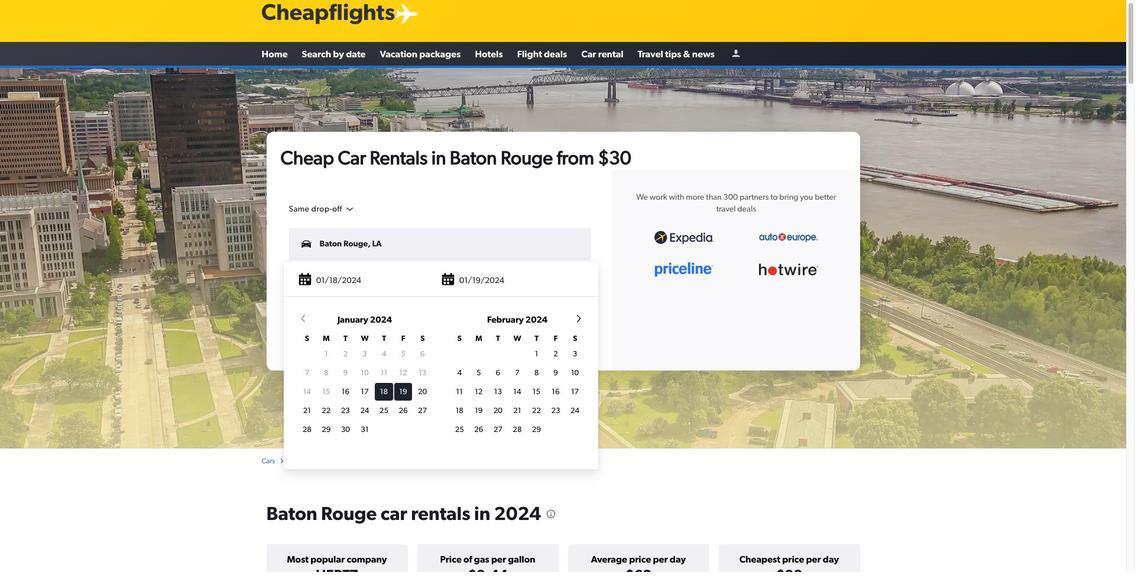 Task type: describe. For each thing, give the bounding box(es) containing it.
Car drop-off location Same drop-off field
[[289, 204, 355, 214]]

end date calendar input use left and right arrow keys to change day. use up and down arrow keys to change week. tab
[[289, 313, 594, 463]]

autoeurope image
[[760, 233, 819, 243]]

expedia image
[[655, 231, 714, 244]]

baton rouge image
[[0, 68, 1127, 449]]

hotwire image
[[760, 264, 819, 276]]



Task type: locate. For each thing, give the bounding box(es) containing it.
None text field
[[289, 228, 592, 260], [289, 264, 594, 299], [289, 267, 592, 299], [289, 228, 592, 260], [289, 264, 594, 299], [289, 267, 592, 299]]

priceline image
[[655, 262, 714, 277]]



